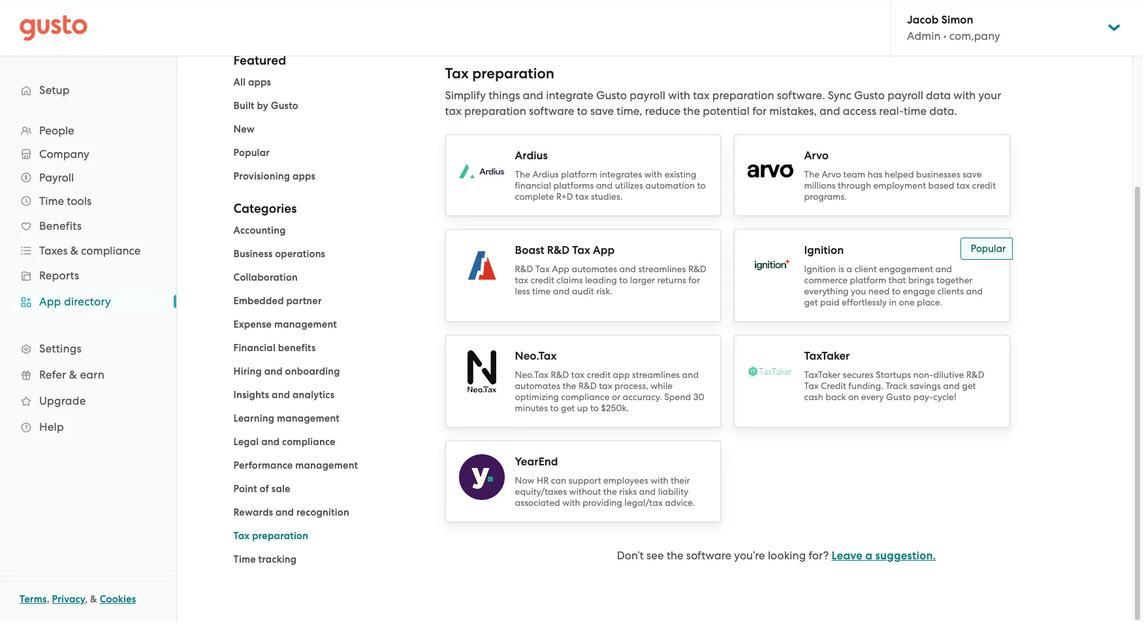 Task type: describe. For each thing, give the bounding box(es) containing it.
advice.
[[665, 498, 695, 508]]

2 ignition from the top
[[804, 264, 836, 274]]

spend
[[664, 392, 691, 402]]

legal/tax
[[625, 498, 663, 508]]

and inside ardius the ardius platform integrates with existing financial platforms and utilizes automation to complete r+d tax studies.
[[596, 180, 613, 191]]

neo.tax logo image
[[459, 349, 504, 394]]

credit inside "neo.tax neo.tax r&d tax credit app streamlines and automates the r&d tax process, while optimizing compliance or accuracy. spend 30 minutes to get up to $250k."
[[587, 370, 611, 380]]

tax preparation
[[233, 530, 308, 542]]

to inside tax preparation simplify things and integrate gusto payroll with tax preparation software. sync gusto payroll data with your tax preparation software to save time, reduce the potential for mistakes, and access real-time data.
[[577, 104, 588, 118]]

2 horizontal spatial app
[[593, 244, 615, 257]]

list for featured
[[233, 74, 425, 184]]

all
[[233, 76, 246, 88]]

yearend
[[515, 455, 558, 469]]

taxes & compliance button
[[13, 239, 163, 262]]

company
[[39, 148, 89, 161]]

ignition logo image
[[748, 256, 794, 276]]

save inside arvo the arvo team has helped businesses save millions through employment based tax credit programs.
[[963, 169, 982, 180]]

privacy link
[[52, 594, 85, 605]]

legal and compliance
[[233, 436, 335, 448]]

larger
[[630, 275, 655, 285]]

help
[[39, 421, 64, 434]]

studies.
[[591, 191, 623, 202]]

upgrade
[[39, 394, 86, 407]]

tax inside ardius the ardius platform integrates with existing financial platforms and utilizes automation to complete r+d tax studies.
[[575, 191, 589, 202]]

1 vertical spatial ardius
[[532, 169, 559, 180]]

less
[[515, 286, 530, 296]]

time,
[[617, 104, 642, 118]]

on
[[848, 392, 859, 402]]

ardius the ardius platform integrates with existing financial platforms and utilizes automation to complete r+d tax studies.
[[515, 149, 706, 202]]

2 taxtaker from the top
[[804, 370, 841, 380]]

point of sale
[[233, 483, 290, 495]]

1 vertical spatial arvo
[[822, 169, 841, 180]]

directory
[[64, 295, 111, 308]]

30
[[693, 392, 704, 402]]

don't see the software you're looking for? leave a suggestion.
[[617, 549, 936, 563]]

together
[[936, 275, 973, 285]]

business operations
[[233, 248, 325, 260]]

tax down simplify
[[445, 104, 462, 118]]

provisioning apps link
[[233, 170, 315, 182]]

process,
[[614, 381, 648, 391]]

help link
[[13, 415, 163, 439]]

with up the liability
[[650, 475, 668, 486]]

minutes
[[515, 403, 548, 413]]

funding.
[[848, 381, 883, 391]]

millions
[[804, 180, 836, 191]]

engagement
[[879, 264, 933, 274]]

2 , from the left
[[85, 594, 88, 605]]

time inside boast r&d tax app r&d tax app automates and streamlines r&d tax credit claims leading to larger returns for less time and audit risk.
[[532, 286, 551, 296]]

their
[[671, 475, 690, 486]]

data
[[926, 89, 951, 102]]

provisioning
[[233, 170, 290, 182]]

and up larger
[[619, 264, 636, 274]]

now
[[515, 475, 534, 486]]

to inside ignition ignition is a client engagement and commerce platform that brings together everything you need to engage clients and get paid effortlessly in one place.
[[892, 286, 900, 296]]

terms
[[20, 594, 47, 605]]

and down the claims at the top
[[553, 286, 570, 296]]

benefits
[[39, 219, 82, 232]]

gusto inside taxtaker taxtaker secures startups non-dilutive r&d tax credit funding. track savings and get cash back on every gusto pay-cycle!
[[886, 392, 911, 402]]

dilutive
[[933, 370, 964, 380]]

yearend logo image
[[459, 454, 504, 500]]

1 vertical spatial app
[[552, 264, 569, 274]]

analytics
[[293, 389, 334, 401]]

2 neo.tax from the top
[[515, 370, 549, 380]]

of
[[260, 483, 269, 495]]

gusto navigation element
[[0, 56, 176, 461]]

rewards
[[233, 507, 273, 518]]

streamlines inside boast r&d tax app r&d tax app automates and streamlines r&d tax credit claims leading to larger returns for less time and audit risk.
[[638, 264, 686, 274]]

financial
[[233, 342, 276, 354]]

1 horizontal spatial popular
[[971, 243, 1006, 255]]

the inside yearend now hr can support employees with their equity/taxes without the risks and liability associated with providing legal/tax advice.
[[603, 486, 617, 497]]

to inside boast r&d tax app r&d tax app automates and streamlines r&d tax credit claims leading to larger returns for less time and audit risk.
[[619, 275, 628, 285]]

0 vertical spatial ardius
[[515, 149, 548, 163]]

business
[[233, 248, 273, 260]]

accuracy.
[[623, 392, 662, 402]]

earn
[[80, 368, 104, 381]]

startups
[[876, 370, 911, 380]]

and down sync
[[820, 104, 840, 118]]

associated
[[515, 498, 560, 508]]

access
[[843, 104, 876, 118]]

home image
[[20, 15, 87, 41]]

and inside yearend now hr can support employees with their equity/taxes without the risks and liability associated with providing legal/tax advice.
[[639, 486, 656, 497]]

app
[[613, 370, 630, 380]]

credit inside boast r&d tax app r&d tax app automates and streamlines r&d tax credit claims leading to larger returns for less time and audit risk.
[[530, 275, 554, 285]]

learning management link
[[233, 413, 340, 424]]

tax up the claims at the top
[[572, 244, 590, 257]]

the inside tax preparation simplify things and integrate gusto payroll with tax preparation software. sync gusto payroll data with your tax preparation software to save time, reduce the potential for mistakes, and access real-time data.
[[683, 104, 700, 118]]

boast
[[515, 244, 544, 257]]

tax inside arvo the arvo team has helped businesses save millions through employment based tax credit programs.
[[956, 180, 970, 191]]

and down "together" at the top of page
[[966, 286, 983, 296]]

preparation up potential
[[712, 89, 774, 102]]

automation
[[645, 180, 695, 191]]

potential
[[703, 104, 750, 118]]

get inside "neo.tax neo.tax r&d tax credit app streamlines and automates the r&d tax process, while optimizing compliance or accuracy. spend 30 minutes to get up to $250k."
[[561, 403, 575, 413]]

leading
[[585, 275, 617, 285]]

1 , from the left
[[47, 594, 50, 605]]

1 ignition from the top
[[804, 244, 844, 257]]

looking
[[768, 549, 806, 562]]

time tools button
[[13, 189, 163, 213]]

sale
[[271, 483, 290, 495]]

management for learning management
[[277, 413, 340, 424]]

jacob simon admin • com,pany
[[907, 13, 1000, 42]]

leave a suggestion. button
[[831, 548, 936, 564]]

apps for provisioning apps
[[292, 170, 315, 182]]

risks
[[619, 486, 637, 497]]

neo.tax neo.tax r&d tax credit app streamlines and automates the r&d tax process, while optimizing compliance or accuracy. spend 30 minutes to get up to $250k.
[[515, 349, 704, 413]]

sync
[[828, 89, 851, 102]]

the inside "neo.tax neo.tax r&d tax credit app streamlines and automates the r&d tax process, while optimizing compliance or accuracy. spend 30 minutes to get up to $250k."
[[563, 381, 576, 391]]

refer & earn link
[[13, 363, 163, 387]]

hr
[[537, 475, 549, 486]]

arvo logo image
[[748, 164, 794, 178]]

1 horizontal spatial a
[[865, 549, 873, 563]]

tax inside list
[[233, 530, 250, 542]]

commerce
[[804, 275, 848, 285]]

gusto up access
[[854, 89, 885, 102]]

real-
[[879, 104, 904, 118]]

and inside taxtaker taxtaker secures startups non-dilutive r&d tax credit funding. track savings and get cash back on every gusto pay-cycle!
[[943, 381, 960, 391]]

and down financial benefits
[[264, 366, 283, 377]]

preparation up things at the left of page
[[472, 65, 554, 82]]

clients
[[937, 286, 964, 296]]

automates inside "neo.tax neo.tax r&d tax credit app streamlines and automates the r&d tax process, while optimizing compliance or accuracy. spend 30 minutes to get up to $250k."
[[515, 381, 560, 391]]

effortlessly
[[842, 297, 887, 308]]

risk.
[[596, 286, 612, 296]]

taxtaker logo image
[[748, 366, 794, 377]]

get inside taxtaker taxtaker secures startups non-dilutive r&d tax credit funding. track savings and get cash back on every gusto pay-cycle!
[[962, 381, 976, 391]]

can
[[551, 475, 566, 486]]

hiring and onboarding
[[233, 366, 340, 377]]

1 payroll from the left
[[630, 89, 665, 102]]

embedded
[[233, 295, 284, 307]]

operations
[[275, 248, 325, 260]]

in
[[889, 297, 897, 308]]

tax up potential
[[693, 89, 709, 102]]

financial benefits link
[[233, 342, 316, 354]]

business operations link
[[233, 248, 325, 260]]

accounting link
[[233, 225, 286, 236]]

with left your
[[954, 89, 976, 102]]

platform inside ignition ignition is a client engagement and commerce platform that brings together everything you need to engage clients and get paid effortlessly in one place.
[[850, 275, 886, 285]]

simon
[[941, 13, 973, 27]]

one
[[899, 297, 915, 308]]

expense management
[[233, 319, 337, 330]]

r&d inside taxtaker taxtaker secures startups non-dilutive r&d tax credit funding. track savings and get cash back on every gusto pay-cycle!
[[966, 370, 984, 380]]

gusto right by
[[271, 100, 298, 112]]

terms link
[[20, 594, 47, 605]]

company button
[[13, 142, 163, 166]]

onboarding
[[285, 366, 340, 377]]

tracking
[[258, 554, 297, 565]]

and right things at the left of page
[[523, 89, 543, 102]]

collaboration link
[[233, 272, 298, 283]]

ardius logo image
[[459, 164, 504, 179]]

0 vertical spatial arvo
[[804, 149, 829, 163]]

app inside list
[[39, 295, 61, 308]]



Task type: vqa. For each thing, say whether or not it's contained in the screenshot.


Task type: locate. For each thing, give the bounding box(es) containing it.
to left larger
[[619, 275, 628, 285]]

popular link
[[233, 147, 270, 159]]

2 payroll from the left
[[887, 89, 923, 102]]

time inside dropdown button
[[39, 195, 64, 208]]

2 vertical spatial management
[[295, 460, 358, 471]]

see
[[646, 549, 664, 562]]

0 horizontal spatial popular
[[233, 147, 270, 159]]

0 vertical spatial software
[[529, 104, 574, 118]]

1 horizontal spatial automates
[[572, 264, 617, 274]]

the
[[515, 169, 530, 180], [804, 169, 819, 180]]

list containing accounting
[[233, 223, 425, 567]]

credit inside arvo the arvo team has helped businesses save millions through employment based tax credit programs.
[[972, 180, 996, 191]]

0 vertical spatial platform
[[561, 169, 597, 180]]

ignition up commerce
[[804, 264, 836, 274]]

for right returns
[[688, 275, 700, 285]]

0 vertical spatial time
[[904, 104, 927, 118]]

1 vertical spatial neo.tax
[[515, 370, 549, 380]]

compliance up performance management link
[[282, 436, 335, 448]]

to down integrate
[[577, 104, 588, 118]]

software left you're at the bottom right of page
[[686, 549, 731, 562]]

through
[[838, 180, 871, 191]]

compliance up up
[[561, 392, 610, 402]]

and up "studies."
[[596, 180, 613, 191]]

popular down new link
[[233, 147, 270, 159]]

streamlines up returns
[[638, 264, 686, 274]]

existing
[[664, 169, 696, 180]]

list containing all apps
[[233, 74, 425, 184]]

save inside tax preparation simplify things and integrate gusto payroll with tax preparation software. sync gusto payroll data with your tax preparation software to save time, reduce the potential for mistakes, and access real-time data.
[[590, 104, 614, 118]]

0 vertical spatial popular
[[233, 147, 270, 159]]

a right is
[[846, 264, 852, 274]]

integrate
[[546, 89, 593, 102]]

the inside don't see the software you're looking for? leave a suggestion.
[[667, 549, 683, 562]]

2 the from the left
[[804, 169, 819, 180]]

credit right based
[[972, 180, 996, 191]]

0 horizontal spatial payroll
[[630, 89, 665, 102]]

& inside dropdown button
[[70, 244, 78, 257]]

0 vertical spatial for
[[752, 104, 767, 118]]

the inside ardius the ardius platform integrates with existing financial platforms and utilizes automation to complete r+d tax studies.
[[515, 169, 530, 180]]

1 vertical spatial popular
[[971, 243, 1006, 255]]

setup
[[39, 84, 70, 97]]

suggestion.
[[875, 549, 936, 563]]

1 horizontal spatial software
[[686, 549, 731, 562]]

gusto up the time,
[[596, 89, 627, 102]]

0 vertical spatial neo.tax
[[515, 349, 557, 363]]

1 horizontal spatial ,
[[85, 594, 88, 605]]

compliance inside dropdown button
[[81, 244, 141, 257]]

ignition
[[804, 244, 844, 257], [804, 264, 836, 274]]

1 vertical spatial credit
[[530, 275, 554, 285]]

tax up or
[[599, 381, 612, 391]]

time inside tax preparation simplify things and integrate gusto payroll with tax preparation software. sync gusto payroll data with your tax preparation software to save time, reduce the potential for mistakes, and access real-time data.
[[904, 104, 927, 118]]

0 vertical spatial apps
[[248, 76, 271, 88]]

built
[[233, 100, 254, 112]]

0 horizontal spatial save
[[590, 104, 614, 118]]

automates
[[572, 264, 617, 274], [515, 381, 560, 391]]

0 horizontal spatial the
[[515, 169, 530, 180]]

tax
[[445, 65, 469, 82], [572, 244, 590, 257], [535, 264, 550, 274], [804, 381, 819, 391], [233, 530, 250, 542]]

0 vertical spatial save
[[590, 104, 614, 118]]

with up automation
[[644, 169, 662, 180]]

0 horizontal spatial time
[[39, 195, 64, 208]]

tax
[[693, 89, 709, 102], [445, 104, 462, 118], [956, 180, 970, 191], [575, 191, 589, 202], [515, 275, 528, 285], [571, 370, 585, 380], [599, 381, 612, 391]]

benefits link
[[13, 214, 163, 238]]

apps right provisioning
[[292, 170, 315, 182]]

new link
[[233, 123, 255, 135]]

programs.
[[804, 191, 847, 202]]

embedded partner link
[[233, 295, 322, 307]]

1 horizontal spatial platform
[[850, 275, 886, 285]]

arvo
[[804, 149, 829, 163], [822, 169, 841, 180]]

credit left app
[[587, 370, 611, 380]]

ignition up is
[[804, 244, 844, 257]]

financial
[[515, 180, 551, 191]]

0 horizontal spatial apps
[[248, 76, 271, 88]]

boast r&d tax app r&d tax app automates and streamlines r&d tax credit claims leading to larger returns for less time and audit risk.
[[515, 244, 706, 296]]

credit
[[821, 381, 846, 391]]

1 vertical spatial compliance
[[561, 392, 610, 402]]

gusto down track
[[886, 392, 911, 402]]

1 horizontal spatial for
[[752, 104, 767, 118]]

1 vertical spatial automates
[[515, 381, 560, 391]]

the for arvo
[[804, 169, 819, 180]]

1 vertical spatial ignition
[[804, 264, 836, 274]]

0 vertical spatial automates
[[572, 264, 617, 274]]

tax up "less"
[[515, 275, 528, 285]]

compliance
[[81, 244, 141, 257], [561, 392, 610, 402], [282, 436, 335, 448]]

1 taxtaker from the top
[[804, 349, 850, 363]]

app
[[593, 244, 615, 257], [552, 264, 569, 274], [39, 295, 61, 308]]

jacob
[[907, 13, 939, 27]]

& left cookies button
[[90, 594, 97, 605]]

list containing people
[[0, 119, 176, 440]]

providing
[[583, 498, 622, 508]]

platform inside ardius the ardius platform integrates with existing financial platforms and utilizes automation to complete r+d tax studies.
[[561, 169, 597, 180]]

and down sale
[[276, 507, 294, 518]]

0 horizontal spatial get
[[561, 403, 575, 413]]

popular up "together" at the top of page
[[971, 243, 1006, 255]]

platform down client
[[850, 275, 886, 285]]

0 vertical spatial app
[[593, 244, 615, 257]]

and up 30 on the bottom right
[[682, 370, 699, 380]]

audit
[[572, 286, 594, 296]]

savings
[[910, 381, 941, 391]]

, left cookies button
[[85, 594, 88, 605]]

your
[[978, 89, 1001, 102]]

and down dilutive
[[943, 381, 960, 391]]

, left privacy
[[47, 594, 50, 605]]

with
[[668, 89, 690, 102], [954, 89, 976, 102], [644, 169, 662, 180], [650, 475, 668, 486], [562, 498, 580, 508]]

save left the time,
[[590, 104, 614, 118]]

compliance for legal and compliance
[[282, 436, 335, 448]]

1 vertical spatial apps
[[292, 170, 315, 182]]

while
[[651, 381, 673, 391]]

get
[[804, 297, 818, 308], [962, 381, 976, 391], [561, 403, 575, 413]]

0 vertical spatial &
[[70, 244, 78, 257]]

credit left the claims at the top
[[530, 275, 554, 285]]

1 vertical spatial a
[[865, 549, 873, 563]]

app up the claims at the top
[[552, 264, 569, 274]]

1 horizontal spatial credit
[[587, 370, 611, 380]]

settings link
[[13, 337, 163, 360]]

app up leading
[[593, 244, 615, 257]]

0 horizontal spatial compliance
[[81, 244, 141, 257]]

0 vertical spatial a
[[846, 264, 852, 274]]

insights
[[233, 389, 269, 401]]

0 vertical spatial credit
[[972, 180, 996, 191]]

you
[[851, 286, 866, 296]]

& right taxes
[[70, 244, 78, 257]]

brings
[[908, 275, 934, 285]]

to down that
[[892, 286, 900, 296]]

get inside ignition ignition is a client engagement and commerce platform that brings together everything you need to engage clients and get paid effortlessly in one place.
[[804, 297, 818, 308]]

0 vertical spatial streamlines
[[638, 264, 686, 274]]

automates inside boast r&d tax app r&d tax app automates and streamlines r&d tax credit claims leading to larger returns for less time and audit risk.
[[572, 264, 617, 274]]

1 vertical spatial save
[[963, 169, 982, 180]]

management for expense management
[[274, 319, 337, 330]]

taxtaker
[[804, 349, 850, 363], [804, 370, 841, 380]]

tax down platforms
[[575, 191, 589, 202]]

2 vertical spatial get
[[561, 403, 575, 413]]

get left up
[[561, 403, 575, 413]]

the inside arvo the arvo team has helped businesses save millions through employment based tax credit programs.
[[804, 169, 819, 180]]

2 horizontal spatial credit
[[972, 180, 996, 191]]

list
[[233, 74, 425, 184], [0, 119, 176, 440], [233, 223, 425, 567]]

get down dilutive
[[962, 381, 976, 391]]

0 horizontal spatial a
[[846, 264, 852, 274]]

a right leave at the right bottom
[[865, 549, 873, 563]]

all apps
[[233, 76, 271, 88]]

insights and analytics link
[[233, 389, 334, 401]]

1 horizontal spatial payroll
[[887, 89, 923, 102]]

com,pany
[[949, 29, 1000, 42]]

tax down boast on the left top
[[535, 264, 550, 274]]

compliance for taxes & compliance
[[81, 244, 141, 257]]

for inside tax preparation simplify things and integrate gusto payroll with tax preparation software. sync gusto payroll data with your tax preparation software to save time, reduce the potential for mistakes, and access real-time data.
[[752, 104, 767, 118]]

payroll up the "real-"
[[887, 89, 923, 102]]

a inside ignition ignition is a client engagement and commerce platform that brings together everything you need to engage clients and get paid effortlessly in one place.
[[846, 264, 852, 274]]

tax inside tax preparation simplify things and integrate gusto payroll with tax preparation software. sync gusto payroll data with your tax preparation software to save time, reduce the potential for mistakes, and access real-time data.
[[445, 65, 469, 82]]

preparation down things at the left of page
[[464, 104, 526, 118]]

0 horizontal spatial ,
[[47, 594, 50, 605]]

automates up the optimizing
[[515, 381, 560, 391]]

neo.tax
[[515, 349, 557, 363], [515, 370, 549, 380]]

0 vertical spatial time
[[39, 195, 64, 208]]

2 vertical spatial app
[[39, 295, 61, 308]]

software down integrate
[[529, 104, 574, 118]]

list for categories
[[233, 223, 425, 567]]

0 horizontal spatial automates
[[515, 381, 560, 391]]

preparation up tracking
[[252, 530, 308, 542]]

2 vertical spatial credit
[[587, 370, 611, 380]]

for right potential
[[752, 104, 767, 118]]

0 vertical spatial management
[[274, 319, 337, 330]]

•
[[943, 29, 947, 42]]

payroll up reduce
[[630, 89, 665, 102]]

back
[[826, 392, 846, 402]]

1 the from the left
[[515, 169, 530, 180]]

management down partner
[[274, 319, 337, 330]]

and up learning management link
[[272, 389, 290, 401]]

2 horizontal spatial get
[[962, 381, 976, 391]]

to
[[577, 104, 588, 118], [697, 180, 706, 191], [619, 275, 628, 285], [892, 286, 900, 296], [550, 403, 559, 413], [590, 403, 599, 413]]

all apps link
[[233, 76, 271, 88]]

& left earn
[[69, 368, 77, 381]]

1 vertical spatial time
[[233, 554, 256, 565]]

to down the optimizing
[[550, 403, 559, 413]]

reports link
[[13, 264, 163, 287]]

streamlines up while
[[632, 370, 680, 380]]

and inside "neo.tax neo.tax r&d tax credit app streamlines and automates the r&d tax process, while optimizing compliance or accuracy. spend 30 minutes to get up to $250k."
[[682, 370, 699, 380]]

2 vertical spatial compliance
[[282, 436, 335, 448]]

and right the legal
[[261, 436, 280, 448]]

tax inside taxtaker taxtaker secures startups non-dilutive r&d tax credit funding. track savings and get cash back on every gusto pay-cycle!
[[804, 381, 819, 391]]

claims
[[556, 275, 583, 285]]

apps for all apps
[[248, 76, 271, 88]]

learning
[[233, 413, 274, 424]]

tax up up
[[571, 370, 585, 380]]

management down analytics
[[277, 413, 340, 424]]

time for time tools
[[39, 195, 64, 208]]

with down without
[[562, 498, 580, 508]]

automates up leading
[[572, 264, 617, 274]]

platform up platforms
[[561, 169, 597, 180]]

1 horizontal spatial time
[[904, 104, 927, 118]]

tax right based
[[956, 180, 970, 191]]

0 vertical spatial compliance
[[81, 244, 141, 257]]

with up reduce
[[668, 89, 690, 102]]

r+d
[[556, 191, 573, 202]]

preparation
[[472, 65, 554, 82], [712, 89, 774, 102], [464, 104, 526, 118], [252, 530, 308, 542]]

1 neo.tax from the top
[[515, 349, 557, 363]]

0 horizontal spatial for
[[688, 275, 700, 285]]

cookies
[[100, 594, 136, 605]]

upgrade link
[[13, 389, 163, 413]]

0 horizontal spatial credit
[[530, 275, 554, 285]]

platforms
[[553, 180, 594, 191]]

time left tracking
[[233, 554, 256, 565]]

benefits
[[278, 342, 316, 354]]

1 vertical spatial management
[[277, 413, 340, 424]]

popular
[[233, 147, 270, 159], [971, 243, 1006, 255]]

app down the reports in the top of the page
[[39, 295, 61, 308]]

the up financial at top
[[515, 169, 530, 180]]

point of sale link
[[233, 483, 290, 495]]

streamlines
[[638, 264, 686, 274], [632, 370, 680, 380]]

0 vertical spatial get
[[804, 297, 818, 308]]

management for performance management
[[295, 460, 358, 471]]

time right "less"
[[532, 286, 551, 296]]

complete
[[515, 191, 554, 202]]

1 horizontal spatial the
[[804, 169, 819, 180]]

1 vertical spatial get
[[962, 381, 976, 391]]

tax down rewards
[[233, 530, 250, 542]]

the up millions at top
[[804, 169, 819, 180]]

compliance inside "neo.tax neo.tax r&d tax credit app streamlines and automates the r&d tax process, while optimizing compliance or accuracy. spend 30 minutes to get up to $250k."
[[561, 392, 610, 402]]

1 vertical spatial streamlines
[[632, 370, 680, 380]]

tax inside boast r&d tax app r&d tax app automates and streamlines r&d tax credit claims leading to larger returns for less time and audit risk.
[[515, 275, 528, 285]]

0 vertical spatial taxtaker
[[804, 349, 850, 363]]

1 horizontal spatial time
[[233, 554, 256, 565]]

0 horizontal spatial platform
[[561, 169, 597, 180]]

1 horizontal spatial apps
[[292, 170, 315, 182]]

to right automation
[[697, 180, 706, 191]]

for inside boast r&d tax app r&d tax app automates and streamlines r&d tax credit claims leading to larger returns for less time and audit risk.
[[688, 275, 700, 285]]

tax up simplify
[[445, 65, 469, 82]]

time down payroll at the left top
[[39, 195, 64, 208]]

software inside tax preparation simplify things and integrate gusto payroll with tax preparation software. sync gusto payroll data with your tax preparation software to save time, reduce the potential for mistakes, and access real-time data.
[[529, 104, 574, 118]]

1 vertical spatial time
[[532, 286, 551, 296]]

expense
[[233, 319, 272, 330]]

apps right all
[[248, 76, 271, 88]]

1 vertical spatial &
[[69, 368, 77, 381]]

optimizing
[[515, 392, 559, 402]]

time for time tracking
[[233, 554, 256, 565]]

1 horizontal spatial get
[[804, 297, 818, 308]]

get left paid
[[804, 297, 818, 308]]

featured
[[233, 53, 286, 68]]

with inside ardius the ardius platform integrates with existing financial platforms and utilizes automation to complete r+d tax studies.
[[644, 169, 662, 180]]

and up "together" at the top of page
[[935, 264, 952, 274]]

payroll
[[39, 171, 74, 184]]

0 horizontal spatial app
[[39, 295, 61, 308]]

simplify
[[445, 89, 486, 102]]

track
[[886, 381, 908, 391]]

time down data
[[904, 104, 927, 118]]

compliance down the benefits link
[[81, 244, 141, 257]]

streamlines inside "neo.tax neo.tax r&d tax credit app streamlines and automates the r&d tax process, while optimizing compliance or accuracy. spend 30 minutes to get up to $250k."
[[632, 370, 680, 380]]

software.
[[777, 89, 825, 102]]

1 horizontal spatial save
[[963, 169, 982, 180]]

the for ardius
[[515, 169, 530, 180]]

tax up cash
[[804, 381, 819, 391]]

taxes
[[39, 244, 68, 257]]

reduce
[[645, 104, 680, 118]]

tax preparation link
[[233, 530, 308, 542]]

0 horizontal spatial software
[[529, 104, 574, 118]]

legal and compliance link
[[233, 436, 335, 448]]

insights and analytics
[[233, 389, 334, 401]]

software inside don't see the software you're looking for? leave a suggestion.
[[686, 549, 731, 562]]

& for earn
[[69, 368, 77, 381]]

need
[[868, 286, 890, 296]]

is
[[838, 264, 844, 274]]

1 vertical spatial platform
[[850, 275, 886, 285]]

save right businesses
[[963, 169, 982, 180]]

management up recognition in the left of the page
[[295, 460, 358, 471]]

0 vertical spatial ignition
[[804, 244, 844, 257]]

2 vertical spatial &
[[90, 594, 97, 605]]

recognition
[[296, 507, 349, 518]]

to inside ardius the ardius platform integrates with existing financial platforms and utilizes automation to complete r+d tax studies.
[[697, 180, 706, 191]]

& for compliance
[[70, 244, 78, 257]]

and up the legal/tax
[[639, 486, 656, 497]]

1 horizontal spatial app
[[552, 264, 569, 274]]

1 horizontal spatial compliance
[[282, 436, 335, 448]]

utilizes
[[615, 180, 643, 191]]

learning management
[[233, 413, 340, 424]]

1 vertical spatial taxtaker
[[804, 370, 841, 380]]

rewards and recognition
[[233, 507, 349, 518]]

boast r&d tax app logo image
[[459, 243, 504, 289]]

0 horizontal spatial time
[[532, 286, 551, 296]]

secures
[[843, 370, 874, 380]]

to right up
[[590, 403, 599, 413]]

1 vertical spatial for
[[688, 275, 700, 285]]

2 horizontal spatial compliance
[[561, 392, 610, 402]]

1 vertical spatial software
[[686, 549, 731, 562]]



